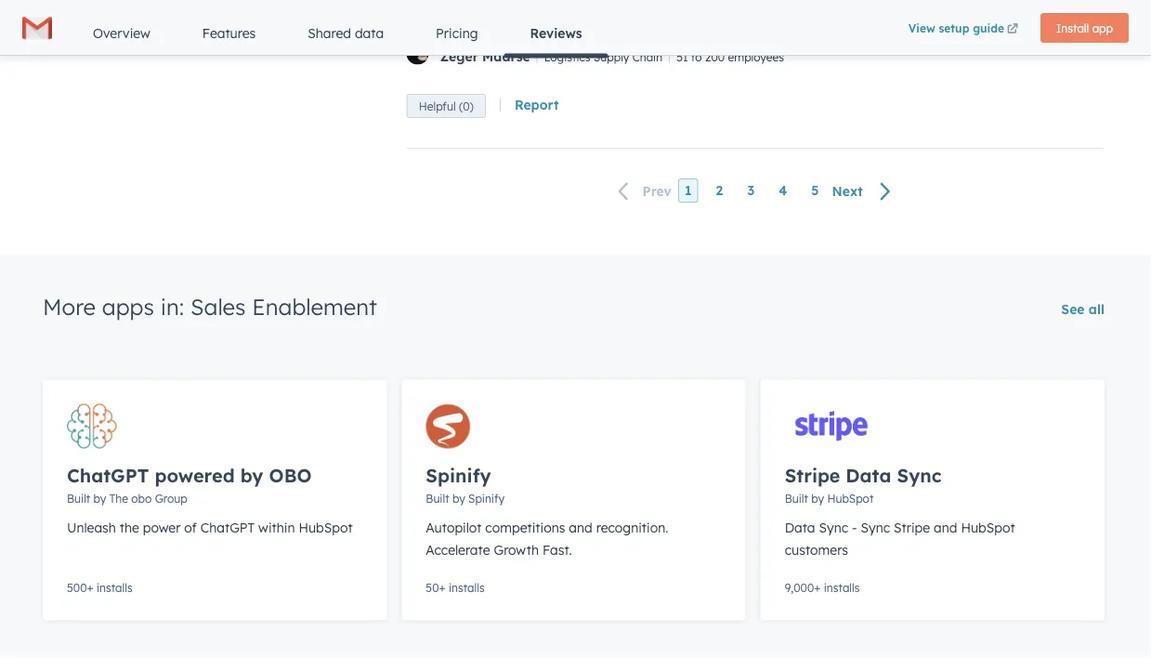Task type: vqa. For each thing, say whether or not it's contained in the screenshot.


Task type: locate. For each thing, give the bounding box(es) containing it.
2
[[716, 183, 723, 199]]

supply
[[594, 51, 630, 65]]

0 vertical spatial spinify
[[426, 464, 491, 487]]

chatgpt up the
[[67, 464, 149, 487]]

1 horizontal spatial hubspot
[[828, 492, 874, 506]]

data
[[355, 25, 384, 41]]

sync up stripe
[[898, 464, 942, 487]]

1 horizontal spatial built
[[426, 492, 450, 506]]

built inside stripе data sync built by hubspot
[[785, 492, 809, 506]]

chatgpt
[[67, 464, 149, 487], [201, 519, 255, 536]]

data
[[846, 464, 892, 487], [785, 519, 816, 536]]

2 horizontal spatial +
[[815, 581, 821, 595]]

1 horizontal spatial and
[[934, 519, 958, 536]]

built down stripе
[[785, 492, 809, 506]]

installs for data
[[824, 581, 860, 595]]

2 horizontal spatial hubspot
[[962, 519, 1016, 536]]

9,000 + installs
[[785, 581, 860, 595]]

1 built from the left
[[67, 492, 90, 506]]

3
[[748, 183, 755, 199]]

2 horizontal spatial built
[[785, 492, 809, 506]]

3 installs from the left
[[824, 581, 860, 595]]

and inside data sync - sync stripe and hubspot customers
[[934, 519, 958, 536]]

hubspot right stripe
[[962, 519, 1016, 536]]

built
[[67, 492, 90, 506], [785, 492, 809, 506], [426, 492, 450, 506]]

0 horizontal spatial and
[[569, 519, 593, 536]]

by down stripе
[[812, 492, 825, 506]]

spinify
[[426, 464, 491, 487], [469, 492, 505, 506]]

fast.
[[543, 542, 572, 558]]

install app link
[[1041, 13, 1129, 43]]

installs
[[97, 581, 133, 595], [449, 581, 485, 595], [824, 581, 860, 595]]

unleash the power of chatgpt within hubspot
[[67, 519, 353, 536]]

obo
[[131, 492, 152, 506]]

1 horizontal spatial +
[[439, 581, 446, 595]]

1 vertical spatial data
[[785, 519, 816, 536]]

built up the unleash
[[67, 492, 90, 506]]

hubspot up -
[[828, 492, 874, 506]]

data up -
[[846, 464, 892, 487]]

200
[[705, 51, 725, 65]]

installs right 50
[[449, 581, 485, 595]]

reviews
[[530, 25, 582, 41]]

by inside stripе data sync built by hubspot
[[812, 492, 825, 506]]

sync right -
[[861, 519, 891, 536]]

+ down accelerate
[[439, 581, 446, 595]]

powered
[[155, 464, 235, 487]]

autopilot competitions and recognition. accelerate growth fast.
[[426, 519, 669, 558]]

1 and from the left
[[934, 519, 958, 536]]

hubspot for obo
[[299, 519, 353, 536]]

hubspot
[[828, 492, 874, 506], [299, 519, 353, 536], [962, 519, 1016, 536]]

by up autopilot
[[453, 492, 465, 506]]

1 vertical spatial chatgpt
[[201, 519, 255, 536]]

hubspot right the within
[[299, 519, 353, 536]]

0 horizontal spatial +
[[87, 581, 94, 595]]

install
[[1057, 21, 1090, 35]]

the
[[109, 492, 128, 506]]

+ down the unleash
[[87, 581, 94, 595]]

navigation containing overview
[[67, 11, 901, 58]]

+ down customers
[[815, 581, 821, 595]]

3 button
[[741, 179, 762, 203]]

1 horizontal spatial data
[[846, 464, 892, 487]]

2 + from the left
[[439, 581, 446, 595]]

0 horizontal spatial hubspot
[[299, 519, 353, 536]]

pagination navigation
[[407, 179, 1104, 204]]

recognition.
[[597, 519, 669, 536]]

2 and from the left
[[569, 519, 593, 536]]

navigation
[[67, 11, 901, 58]]

2 horizontal spatial sync
[[898, 464, 942, 487]]

stripе data sync built by hubspot
[[785, 464, 942, 506]]

see all
[[1062, 301, 1105, 317]]

and right stripe
[[934, 519, 958, 536]]

data up customers
[[785, 519, 816, 536]]

chatgpt inside chatgpt powered by obo built by the obo group
[[67, 464, 149, 487]]

and
[[934, 519, 958, 536], [569, 519, 593, 536]]

1 + from the left
[[87, 581, 94, 595]]

0 horizontal spatial installs
[[97, 581, 133, 595]]

chatgpt powered by obo built by the obo group
[[67, 464, 312, 506]]

logistics
[[544, 51, 591, 65]]

sync
[[898, 464, 942, 487], [819, 519, 849, 536], [861, 519, 891, 536]]

0 vertical spatial data
[[846, 464, 892, 487]]

prev
[[643, 183, 672, 199]]

1 horizontal spatial installs
[[449, 581, 485, 595]]

customers
[[785, 542, 849, 558]]

and inside autopilot competitions and recognition. accelerate growth fast.
[[569, 519, 593, 536]]

pricing
[[436, 25, 478, 41]]

power
[[143, 519, 181, 536]]

more
[[43, 293, 96, 321]]

sync left -
[[819, 519, 849, 536]]

2 installs from the left
[[449, 581, 485, 595]]

hubspot inside stripе data sync built by hubspot
[[828, 492, 874, 506]]

+
[[87, 581, 94, 595], [439, 581, 446, 595], [815, 581, 821, 595]]

setup
[[939, 21, 970, 35]]

0 horizontal spatial chatgpt
[[67, 464, 149, 487]]

logistics supply chain
[[544, 51, 663, 65]]

0 vertical spatial chatgpt
[[67, 464, 149, 487]]

chatgpt right of
[[201, 519, 255, 536]]

3 + from the left
[[815, 581, 821, 595]]

data inside data sync - sync stripe and hubspot customers
[[785, 519, 816, 536]]

by
[[241, 464, 263, 487], [94, 492, 106, 506], [812, 492, 825, 506], [453, 492, 465, 506]]

2 horizontal spatial installs
[[824, 581, 860, 595]]

unleash
[[67, 519, 116, 536]]

see all link
[[1062, 301, 1105, 317]]

hubspot inside data sync - sync stripe and hubspot customers
[[962, 519, 1016, 536]]

next
[[832, 183, 863, 199]]

installs right 9,000
[[824, 581, 860, 595]]

1 vertical spatial spinify
[[469, 492, 505, 506]]

0 horizontal spatial data
[[785, 519, 816, 536]]

0 horizontal spatial built
[[67, 492, 90, 506]]

and up fast.
[[569, 519, 593, 536]]

spinify built by spinify
[[426, 464, 505, 506]]

pricing button
[[410, 11, 504, 56]]

+ for chatgpt
[[87, 581, 94, 595]]

built inside chatgpt powered by obo built by the obo group
[[67, 492, 90, 506]]

2 built from the left
[[785, 492, 809, 506]]

3 built from the left
[[426, 492, 450, 506]]

built up autopilot
[[426, 492, 450, 506]]

installs right 500
[[97, 581, 133, 595]]

1 installs from the left
[[97, 581, 133, 595]]

more apps in: sales enablement
[[43, 293, 377, 321]]

all
[[1089, 301, 1105, 317]]

in:
[[161, 293, 184, 321]]



Task type: describe. For each thing, give the bounding box(es) containing it.
next button
[[826, 179, 903, 204]]

by left obo on the bottom of the page
[[241, 464, 263, 487]]

prev button
[[608, 179, 679, 204]]

see
[[1062, 301, 1085, 317]]

1 horizontal spatial chatgpt
[[201, 519, 255, 536]]

+ for stripе
[[815, 581, 821, 595]]

helpful
[[419, 99, 456, 113]]

to
[[691, 51, 702, 65]]

overview
[[93, 25, 150, 41]]

2 button
[[710, 179, 730, 203]]

features button
[[176, 11, 282, 56]]

features
[[202, 25, 256, 41]]

1 horizontal spatial sync
[[861, 519, 891, 536]]

growth
[[494, 542, 539, 558]]

report button
[[515, 94, 559, 116]]

zeger maarse
[[440, 49, 531, 65]]

9,000
[[785, 581, 815, 595]]

built inside spinify built by spinify
[[426, 492, 450, 506]]

50
[[426, 581, 439, 595]]

app
[[1093, 21, 1114, 35]]

sync inside stripе data sync built by hubspot
[[898, 464, 942, 487]]

maarse
[[483, 49, 531, 65]]

autopilot
[[426, 519, 482, 536]]

the
[[120, 519, 139, 536]]

report
[[515, 97, 559, 113]]

by left the
[[94, 492, 106, 506]]

1 button
[[679, 179, 699, 203]]

enablement
[[252, 293, 377, 321]]

guide
[[973, 21, 1005, 35]]

1
[[685, 183, 692, 199]]

shared
[[308, 25, 351, 41]]

data sync - sync stripe and hubspot customers
[[785, 519, 1016, 558]]

hubspot for built
[[962, 519, 1016, 536]]

(0)
[[459, 99, 474, 113]]

5
[[812, 183, 819, 199]]

employees
[[728, 51, 784, 65]]

4
[[779, 183, 788, 199]]

stripе
[[785, 464, 840, 487]]

obo
[[269, 464, 312, 487]]

4 button
[[773, 179, 794, 203]]

shared data button
[[282, 11, 410, 56]]

51 to 200 employees
[[677, 51, 784, 65]]

of
[[184, 519, 197, 536]]

stripe
[[894, 519, 931, 536]]

group
[[155, 492, 188, 506]]

reviews button
[[504, 11, 608, 58]]

chain
[[633, 51, 663, 65]]

+ for spinify
[[439, 581, 446, 595]]

0 horizontal spatial sync
[[819, 519, 849, 536]]

data inside stripе data sync built by hubspot
[[846, 464, 892, 487]]

installs for built
[[449, 581, 485, 595]]

51
[[677, 51, 688, 65]]

within
[[259, 519, 295, 536]]

500
[[67, 581, 87, 595]]

accelerate
[[426, 542, 490, 558]]

50 + installs
[[426, 581, 485, 595]]

by inside spinify built by spinify
[[453, 492, 465, 506]]

zeger
[[440, 49, 479, 65]]

install app
[[1057, 21, 1114, 35]]

view
[[909, 21, 936, 35]]

helpful (0)
[[419, 99, 474, 113]]

-
[[852, 519, 858, 536]]

500 + installs
[[67, 581, 133, 595]]

5 button
[[805, 179, 826, 203]]

view setup guide
[[909, 21, 1005, 35]]

overview button
[[67, 11, 176, 56]]

shared data
[[308, 25, 384, 41]]

installs for powered
[[97, 581, 133, 595]]

apps
[[102, 293, 154, 321]]

competitions
[[486, 519, 566, 536]]

sales
[[191, 293, 246, 321]]

helpful (0) button
[[407, 94, 486, 119]]

view setup guide link
[[901, 13, 1030, 43]]



